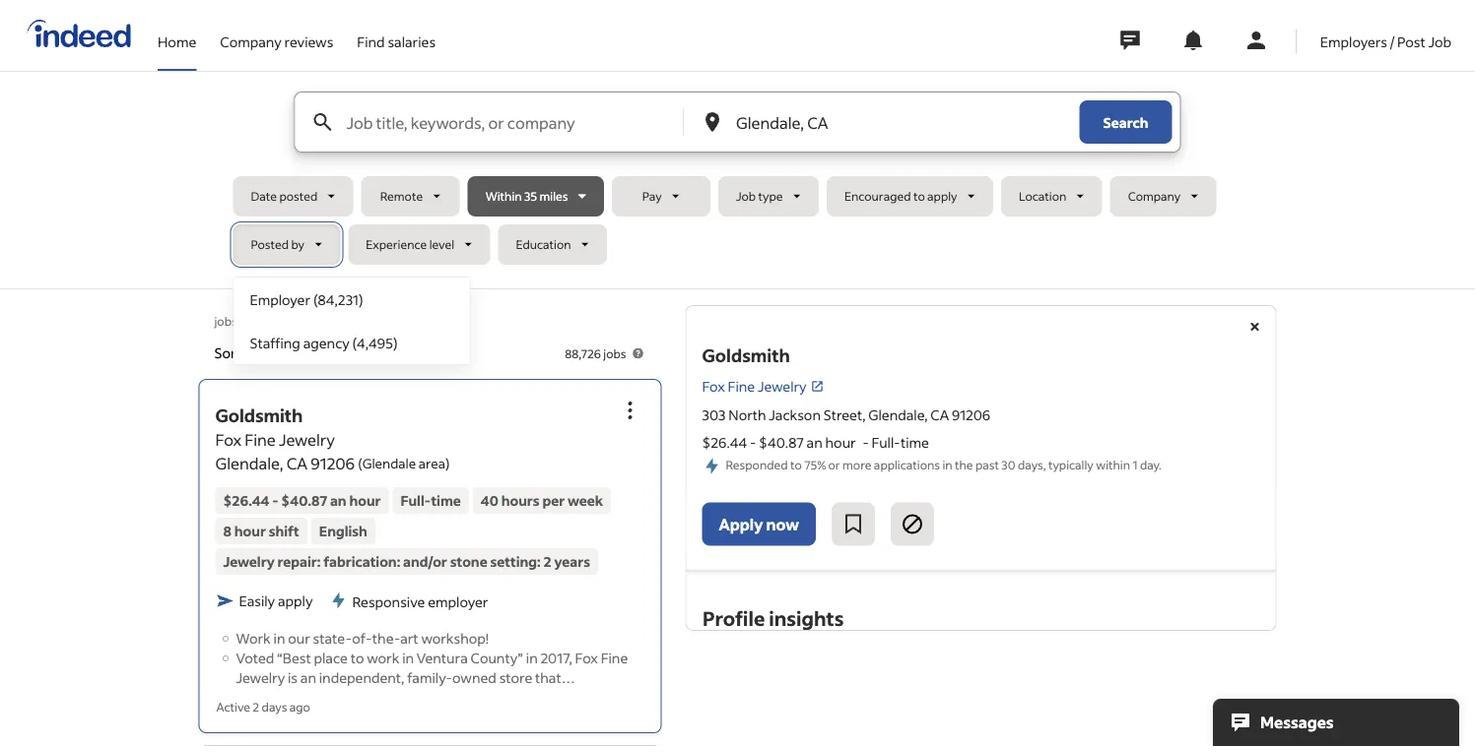 Task type: locate. For each thing, give the bounding box(es) containing it.
91206 inside goldsmith fox fine jewelry glendale, ca 91206 ( glendale area )
[[311, 454, 355, 474]]

ca for 303
[[931, 406, 949, 424]]

91206 left (
[[311, 454, 355, 474]]

2 vertical spatial fine
[[601, 649, 628, 667]]

work
[[236, 630, 271, 647]]

ca
[[305, 313, 321, 329], [931, 406, 949, 424], [286, 454, 308, 474]]

0 horizontal spatial 91206
[[311, 454, 355, 474]]

2 left years at the bottom left of page
[[543, 553, 552, 571]]

job
[[1428, 33, 1452, 50], [736, 189, 756, 204]]

2 horizontal spatial hour
[[825, 434, 856, 452]]

sort by: relevance - date
[[214, 344, 371, 362]]

help icon image
[[630, 346, 646, 362]]

employers / post job link
[[1320, 0, 1452, 67]]

1 horizontal spatial time
[[901, 434, 929, 452]]

1 horizontal spatial $40.87
[[759, 434, 804, 452]]

1 horizontal spatial an
[[330, 492, 347, 510]]

1 vertical spatial ca
[[931, 406, 949, 424]]

to left 75%
[[790, 457, 802, 472]]

time down )
[[431, 492, 461, 510]]

1 horizontal spatial hour
[[349, 492, 381, 510]]

fine
[[728, 378, 755, 396], [245, 430, 276, 450], [601, 649, 628, 667]]

0 horizontal spatial time
[[431, 492, 461, 510]]

save this job image
[[842, 513, 865, 537]]

glendale
[[362, 455, 416, 472]]

"best
[[277, 649, 311, 667]]

active 2 days ago
[[216, 700, 310, 715]]

ventura
[[417, 649, 468, 667]]

0 horizontal spatial $40.87
[[281, 492, 327, 510]]

1
[[1133, 457, 1138, 472]]

employer (84,231)
[[250, 291, 363, 308]]

employer
[[250, 291, 311, 308]]

goldsmith
[[702, 344, 790, 367], [215, 404, 303, 427]]

posted by
[[251, 237, 304, 252]]

is
[[288, 669, 298, 687]]

0 vertical spatial hour
[[825, 434, 856, 452]]

2 horizontal spatial fox
[[702, 378, 725, 396]]

fox inside fox fine jewelry link
[[702, 378, 725, 396]]

91206 up the in the bottom of the page
[[952, 406, 991, 424]]

(
[[358, 455, 362, 472]]

remote
[[380, 189, 423, 204]]

goldsmith fox fine jewelry glendale, ca 91206 ( glendale area )
[[215, 404, 450, 474]]

apply right encouraged
[[927, 189, 957, 204]]

2 vertical spatial glendale,
[[215, 454, 283, 474]]

fox up '303'
[[702, 378, 725, 396]]

hour for $26.44 - $40.87 an hour - full-time
[[825, 434, 856, 452]]

1 vertical spatial job
[[736, 189, 756, 204]]

work in our state-of-the-art workshop! voted "best place to work in ventura county" in 2017, fox fine jewelry is an independent, family-owned store that…
[[236, 630, 628, 687]]

1 horizontal spatial full-
[[872, 434, 901, 452]]

0 horizontal spatial $26.44
[[223, 492, 270, 510]]

1 vertical spatial fox
[[215, 430, 242, 450]]

glendale, down goldsmith "button"
[[215, 454, 283, 474]]

staffing agency (4,495)
[[250, 334, 398, 352]]

company for company
[[1128, 189, 1181, 204]]

education
[[516, 237, 571, 252]]

303
[[702, 406, 726, 424]]

goldsmith down by:
[[215, 404, 303, 427]]

1 horizontal spatial company
[[1128, 189, 1181, 204]]

posted by button
[[233, 225, 340, 265]]

jewelry down the voted
[[236, 669, 285, 687]]

company inside popup button
[[1128, 189, 1181, 204]]

0 vertical spatial glendale,
[[252, 313, 303, 329]]

0 horizontal spatial 2
[[253, 700, 259, 715]]

hour for $26.44 - $40.87 an hour
[[349, 492, 381, 510]]

0 vertical spatial job
[[1428, 33, 1452, 50]]

0 horizontal spatial hour
[[234, 523, 266, 540]]

apply up our
[[278, 593, 313, 610]]

$26.44 for $26.44 - $40.87 an hour - full-time
[[702, 434, 747, 452]]

messages button
[[1213, 700, 1460, 747]]

within 35 miles button
[[468, 176, 604, 217]]

goldsmith up "fox fine jewelry"
[[702, 344, 790, 367]]

2 vertical spatial fox
[[575, 649, 598, 667]]

an for $26.44 - $40.87 an hour - full-time
[[807, 434, 823, 452]]

date posted button
[[233, 176, 353, 217]]

1 horizontal spatial 91206
[[952, 406, 991, 424]]

easily apply
[[239, 593, 313, 610]]

0 horizontal spatial goldsmith
[[215, 404, 303, 427]]

an right is
[[300, 669, 316, 687]]

or
[[828, 457, 840, 472]]

job inside popup button
[[736, 189, 756, 204]]

2 vertical spatial hour
[[234, 523, 266, 540]]

0 vertical spatial fox
[[702, 378, 725, 396]]

active
[[216, 700, 250, 715]]

1 vertical spatial 91206
[[311, 454, 355, 474]]

repair:
[[277, 553, 321, 571]]

an up 75%
[[807, 434, 823, 452]]

0 vertical spatial $26.44
[[702, 434, 747, 452]]

find salaries link
[[357, 0, 436, 67]]

$40.87 down jackson
[[759, 434, 804, 452]]

2
[[543, 553, 552, 571], [253, 700, 259, 715]]

fox down goldsmith "button"
[[215, 430, 242, 450]]

/
[[1390, 33, 1395, 50]]

job left type
[[736, 189, 756, 204]]

days,
[[1018, 457, 1046, 472]]

2 left days
[[253, 700, 259, 715]]

0 horizontal spatial company
[[220, 33, 282, 50]]

1 vertical spatial $40.87
[[281, 492, 327, 510]]

employers / post job
[[1320, 33, 1452, 50]]

$40.87 for $26.44 - $40.87 an hour - full-time
[[759, 434, 804, 452]]

messages
[[1260, 713, 1334, 733]]

to inside dropdown button
[[913, 189, 925, 204]]

ca inside goldsmith fox fine jewelry glendale, ca 91206 ( glendale area )
[[286, 454, 308, 474]]

1 horizontal spatial job
[[1428, 33, 1452, 50]]

- left date
[[334, 344, 340, 362]]

0 horizontal spatial to
[[350, 649, 364, 667]]

glendale, down employer
[[252, 313, 303, 329]]

now
[[766, 515, 799, 535]]

88,726
[[565, 346, 601, 361]]

glendale, inside goldsmith fox fine jewelry glendale, ca 91206 ( glendale area )
[[215, 454, 283, 474]]

jewelry down 8 hour shift
[[223, 553, 275, 571]]

0 vertical spatial an
[[807, 434, 823, 452]]

find
[[357, 33, 385, 50]]

$40.87
[[759, 434, 804, 452], [281, 492, 327, 510]]

$26.44 down '303'
[[702, 434, 747, 452]]

1 horizontal spatial fine
[[601, 649, 628, 667]]

full- up applications
[[872, 434, 901, 452]]

2 vertical spatial to
[[350, 649, 364, 667]]

hour down (
[[349, 492, 381, 510]]

2 horizontal spatial to
[[913, 189, 925, 204]]

north
[[729, 406, 766, 424]]

glendale, up applications
[[868, 406, 928, 424]]

2 horizontal spatial an
[[807, 434, 823, 452]]

apply
[[927, 189, 957, 204], [278, 593, 313, 610]]

fox
[[702, 378, 725, 396], [215, 430, 242, 450], [575, 649, 598, 667]]

1 horizontal spatial $26.44
[[702, 434, 747, 452]]

jewelry down goldsmith "button"
[[279, 430, 335, 450]]

0 vertical spatial ca
[[305, 313, 321, 329]]

jobs left help icon
[[603, 346, 626, 361]]

1 vertical spatial 2
[[253, 700, 259, 715]]

1 vertical spatial $26.44
[[223, 492, 270, 510]]

0 horizontal spatial job
[[736, 189, 756, 204]]

(84,231)
[[313, 291, 363, 308]]

company
[[220, 33, 282, 50], [1128, 189, 1181, 204]]

find salaries
[[357, 33, 436, 50]]

our
[[288, 630, 310, 647]]

time up applications
[[901, 434, 929, 452]]

state-
[[313, 630, 352, 647]]

employers
[[1320, 33, 1388, 50]]

$26.44 - $40.87 an hour - full-time
[[702, 434, 929, 452]]

1 vertical spatial glendale,
[[868, 406, 928, 424]]

company down search
[[1128, 189, 1181, 204]]

to up independent, at bottom
[[350, 649, 364, 667]]

1 vertical spatial goldsmith
[[215, 404, 303, 427]]

8
[[223, 523, 232, 540]]

1 vertical spatial jobs
[[603, 346, 626, 361]]

0 vertical spatial to
[[913, 189, 925, 204]]

encouraged to apply button
[[827, 176, 993, 217]]

fine down goldsmith "button"
[[245, 430, 276, 450]]

days
[[262, 700, 287, 715]]

staffing
[[250, 334, 300, 352]]

company for company reviews
[[220, 33, 282, 50]]

in up by:
[[240, 313, 250, 329]]

40
[[481, 492, 499, 510]]

jobs
[[214, 313, 237, 329], [603, 346, 626, 361]]

encouraged
[[844, 189, 911, 204]]

job inside 'link'
[[1428, 33, 1452, 50]]

jewelry inside 'work in our state-of-the-art workshop! voted "best place to work in ventura county" in 2017, fox fine jewelry is an independent, family-owned store that…'
[[236, 669, 285, 687]]

$26.44 up 8 hour shift
[[223, 492, 270, 510]]

None search field
[[233, 92, 1242, 366]]

0 vertical spatial fine
[[728, 378, 755, 396]]

glendale, for 303
[[868, 406, 928, 424]]

within 35 miles
[[486, 189, 568, 204]]

0 vertical spatial full-
[[872, 434, 901, 452]]

2 vertical spatial an
[[300, 669, 316, 687]]

2 vertical spatial ca
[[286, 454, 308, 474]]

1 vertical spatial fine
[[245, 430, 276, 450]]

to for apply
[[913, 189, 925, 204]]

fine inside goldsmith fox fine jewelry glendale, ca 91206 ( glendale area )
[[245, 430, 276, 450]]

fox fine jewelry link
[[702, 376, 824, 398]]

home
[[158, 33, 196, 50]]

responsive employer
[[352, 593, 488, 611]]

0 vertical spatial 91206
[[952, 406, 991, 424]]

ca up responded to 75% or more applications in the past 30 days, typically within 1 day.
[[931, 406, 949, 424]]

0 horizontal spatial full-
[[401, 492, 431, 510]]

0 vertical spatial apply
[[927, 189, 957, 204]]

0 horizontal spatial fox
[[215, 430, 242, 450]]

the-
[[372, 630, 400, 647]]

1 vertical spatial apply
[[278, 593, 313, 610]]

- up shift
[[272, 492, 278, 510]]

1 horizontal spatial fox
[[575, 649, 598, 667]]

jewelry
[[758, 378, 807, 396], [279, 430, 335, 450], [223, 553, 275, 571], [236, 669, 285, 687]]

1 vertical spatial hour
[[349, 492, 381, 510]]

experience level button
[[348, 225, 490, 265]]

job actions menu is collapsed image
[[618, 399, 642, 423]]

ca up '$26.44 - $40.87 an hour'
[[286, 454, 308, 474]]

0 horizontal spatial fine
[[245, 430, 276, 450]]

- up the more
[[863, 434, 869, 452]]

company left "reviews"
[[220, 33, 282, 50]]

0 vertical spatial time
[[901, 434, 929, 452]]

-
[[334, 344, 340, 362], [750, 434, 756, 452], [863, 434, 869, 452], [272, 492, 278, 510]]

ca down "employer (84,231)"
[[305, 313, 321, 329]]

2 horizontal spatial fine
[[728, 378, 755, 396]]

1 horizontal spatial to
[[790, 457, 802, 472]]

full- down area at left bottom
[[401, 492, 431, 510]]

jobs up sort
[[214, 313, 237, 329]]

1 vertical spatial to
[[790, 457, 802, 472]]

1 vertical spatial company
[[1128, 189, 1181, 204]]

0 vertical spatial jobs
[[214, 313, 237, 329]]

1 vertical spatial an
[[330, 492, 347, 510]]

job right post
[[1428, 33, 1452, 50]]

91206
[[952, 406, 991, 424], [311, 454, 355, 474]]

fox right 2017, at the bottom
[[575, 649, 598, 667]]

voted
[[236, 649, 274, 667]]

education button
[[498, 225, 607, 265]]

to right encouraged
[[913, 189, 925, 204]]

goldsmith inside goldsmith fox fine jewelry glendale, ca 91206 ( glendale area )
[[215, 404, 303, 427]]

91206 for 303
[[952, 406, 991, 424]]

an up the english
[[330, 492, 347, 510]]

fine right 2017, at the bottom
[[601, 649, 628, 667]]

relevance
[[267, 344, 331, 362]]

hour right 8
[[234, 523, 266, 540]]

hour up or
[[825, 434, 856, 452]]

none search field containing search
[[233, 92, 1242, 366]]

week
[[568, 492, 603, 510]]

1 horizontal spatial 2
[[543, 553, 552, 571]]

0 horizontal spatial an
[[300, 669, 316, 687]]

1 horizontal spatial apply
[[927, 189, 957, 204]]

0 vertical spatial goldsmith
[[702, 344, 790, 367]]

1 horizontal spatial goldsmith
[[702, 344, 790, 367]]

fine up north on the bottom of the page
[[728, 378, 755, 396]]

75%
[[804, 457, 826, 472]]

menu
[[233, 277, 471, 366]]

0 vertical spatial $40.87
[[759, 434, 804, 452]]

0 vertical spatial company
[[220, 33, 282, 50]]

stone
[[450, 553, 487, 571]]

$40.87 up shift
[[281, 492, 327, 510]]

notifications unread count 0 image
[[1181, 29, 1205, 52]]



Task type: describe. For each thing, give the bounding box(es) containing it.
typically
[[1048, 457, 1094, 472]]

date
[[251, 189, 277, 204]]

$40.87 for $26.44 - $40.87 an hour
[[281, 492, 327, 510]]

1 horizontal spatial jobs
[[603, 346, 626, 361]]

pay
[[642, 189, 662, 204]]

date
[[343, 344, 371, 362]]

company reviews link
[[220, 0, 333, 67]]

english
[[319, 523, 367, 540]]

fox inside 'work in our state-of-the-art workshop! voted "best place to work in ventura county" in 2017, fox fine jewelry is an independent, family-owned store that…'
[[575, 649, 598, 667]]

2017,
[[541, 649, 572, 667]]

posted
[[279, 189, 318, 204]]

$26.44 for $26.44 - $40.87 an hour
[[223, 492, 270, 510]]

Edit location text field
[[732, 93, 1040, 152]]

fabrication:
[[324, 553, 400, 571]]

independent,
[[319, 669, 404, 687]]

apply now button
[[702, 503, 816, 547]]

county"
[[471, 649, 523, 667]]

search
[[1103, 113, 1149, 131]]

years
[[554, 553, 590, 571]]

job type
[[736, 189, 783, 204]]

goldsmith for goldsmith
[[702, 344, 790, 367]]

employer (84,231) link
[[234, 278, 470, 321]]

art
[[400, 630, 418, 647]]

to inside 'work in our state-of-the-art workshop! voted "best place to work in ventura county" in 2017, fox fine jewelry is an independent, family-owned store that…'
[[350, 649, 364, 667]]

fine inside fox fine jewelry link
[[728, 378, 755, 396]]

area
[[419, 455, 445, 472]]

job type button
[[718, 176, 819, 217]]

88,726 jobs
[[565, 346, 626, 361]]

more
[[843, 457, 872, 472]]

applications
[[874, 457, 940, 472]]

experience level
[[366, 237, 454, 252]]

in left our
[[274, 630, 285, 647]]

$26.44 - $40.87 an hour
[[223, 492, 381, 510]]

jackson
[[769, 406, 821, 424]]

ago
[[289, 700, 310, 715]]

experience
[[366, 237, 427, 252]]

home link
[[158, 0, 196, 67]]

encouraged to apply
[[844, 189, 957, 204]]

by
[[291, 237, 304, 252]]

sort
[[214, 344, 241, 362]]

responded to 75% or more applications in the past 30 days, typically within 1 day.
[[726, 457, 1162, 472]]

ca for goldsmith
[[286, 454, 308, 474]]

place
[[314, 649, 348, 667]]

fine inside 'work in our state-of-the-art workshop! voted "best place to work in ventura county" in 2017, fox fine jewelry is an independent, family-owned store that…'
[[601, 649, 628, 667]]

date posted
[[251, 189, 318, 204]]

account image
[[1244, 29, 1268, 52]]

family-
[[407, 669, 452, 687]]

past
[[976, 457, 999, 472]]

close job details image
[[1243, 315, 1267, 339]]

(4,495)
[[352, 334, 398, 352]]

setting:
[[490, 553, 541, 571]]

to for 75%
[[790, 457, 802, 472]]

employer
[[428, 593, 488, 611]]

jewelry up jackson
[[758, 378, 807, 396]]

0 horizontal spatial apply
[[278, 593, 313, 610]]

insights
[[769, 606, 843, 631]]

search: Job title, keywords, or company text field
[[342, 93, 682, 152]]

fox inside goldsmith fox fine jewelry glendale, ca 91206 ( glendale area )
[[215, 430, 242, 450]]

full-time
[[401, 492, 461, 510]]

91206 for goldsmith
[[311, 454, 355, 474]]

pay button
[[612, 176, 710, 217]]

in down art
[[402, 649, 414, 667]]

reviews
[[284, 33, 333, 50]]

fox fine jewelry
[[702, 378, 807, 396]]

easily
[[239, 593, 275, 610]]

staffing agency (4,495) link
[[234, 321, 470, 365]]

date link
[[343, 344, 371, 362]]

jewelry inside goldsmith fox fine jewelry glendale, ca 91206 ( glendale area )
[[279, 430, 335, 450]]

remote button
[[361, 176, 460, 217]]

an inside 'work in our state-of-the-art workshop! voted "best place to work in ventura county" in 2017, fox fine jewelry is an independent, family-owned store that…'
[[300, 669, 316, 687]]

day.
[[1140, 457, 1162, 472]]

that…
[[535, 669, 575, 687]]

profile insights
[[702, 606, 843, 631]]

goldsmith for goldsmith fox fine jewelry glendale, ca 91206 ( glendale area )
[[215, 404, 303, 427]]

type
[[758, 189, 783, 204]]

apply now
[[719, 515, 799, 535]]

an for $26.44 - $40.87 an hour
[[330, 492, 347, 510]]

of-
[[352, 630, 372, 647]]

jobs in glendale, ca
[[214, 313, 321, 329]]

level
[[429, 237, 454, 252]]

messages unread count 0 image
[[1117, 21, 1143, 60]]

303 north jackson street, glendale, ca 91206
[[702, 406, 991, 424]]

0 horizontal spatial jobs
[[214, 313, 237, 329]]

- up responded
[[750, 434, 756, 452]]

agency
[[303, 334, 350, 352]]

per
[[542, 492, 565, 510]]

0 vertical spatial 2
[[543, 553, 552, 571]]

glendale, for goldsmith
[[215, 454, 283, 474]]

in left the in the bottom of the page
[[943, 457, 953, 472]]

and/or
[[403, 553, 447, 571]]

miles
[[540, 189, 568, 204]]

street,
[[824, 406, 866, 424]]

1 vertical spatial time
[[431, 492, 461, 510]]

company reviews
[[220, 33, 333, 50]]

menu containing employer (84,231)
[[233, 277, 471, 366]]

company button
[[1110, 176, 1217, 217]]

35
[[524, 189, 537, 204]]

search button
[[1080, 101, 1172, 144]]

goldsmith button
[[215, 404, 303, 427]]

location button
[[1001, 176, 1102, 217]]

salaries
[[388, 33, 436, 50]]

in left 2017, at the bottom
[[526, 649, 538, 667]]

apply inside encouraged to apply dropdown button
[[927, 189, 957, 204]]

not interested image
[[901, 513, 924, 537]]

1 vertical spatial full-
[[401, 492, 431, 510]]



Task type: vqa. For each thing, say whether or not it's contained in the screenshot.
Hour to the middle
yes



